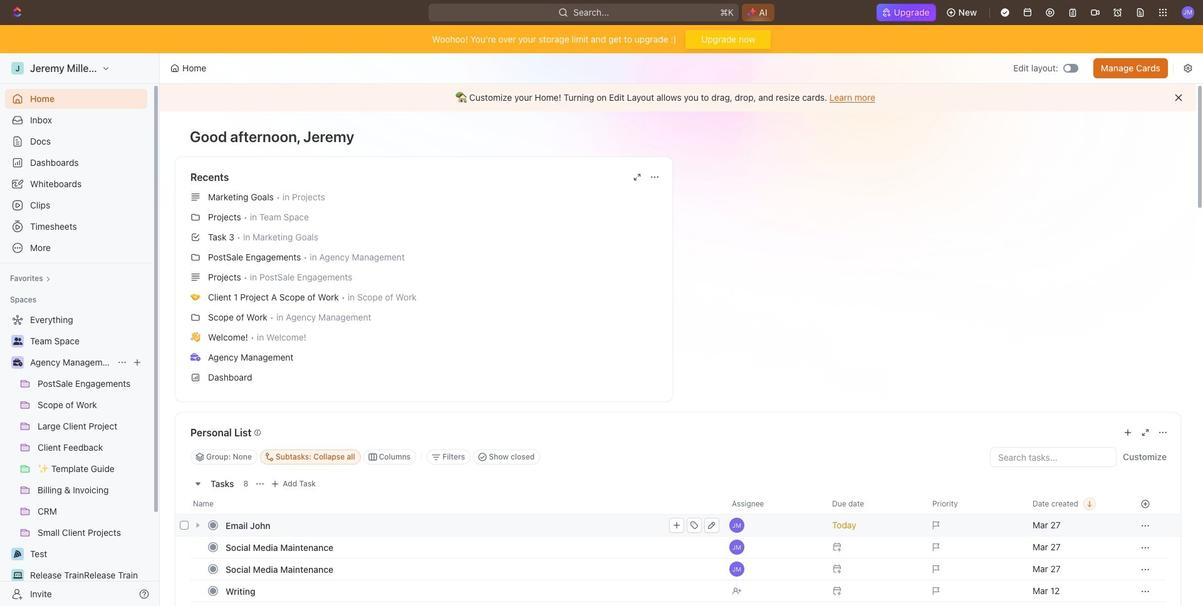 Task type: vqa. For each thing, say whether or not it's contained in the screenshot.
THE CALENDAR "link"
no



Task type: locate. For each thing, give the bounding box(es) containing it.
0 horizontal spatial business time image
[[13, 359, 22, 367]]

1 horizontal spatial business time image
[[191, 353, 201, 361]]

Search tasks... text field
[[991, 448, 1117, 467]]

tree
[[5, 310, 147, 607]]

sidebar navigation
[[0, 53, 162, 607]]

alert
[[160, 84, 1197, 112]]

pizza slice image
[[14, 551, 21, 559]]

business time image
[[191, 353, 201, 361], [13, 359, 22, 367]]

laptop code image
[[13, 572, 22, 580]]

tree inside sidebar navigation
[[5, 310, 147, 607]]



Task type: describe. For each thing, give the bounding box(es) containing it.
user group image
[[13, 338, 22, 345]]

set priority image
[[925, 602, 1026, 607]]

business time image inside sidebar navigation
[[13, 359, 22, 367]]

jeremy miller's workspace, , element
[[11, 62, 24, 75]]



